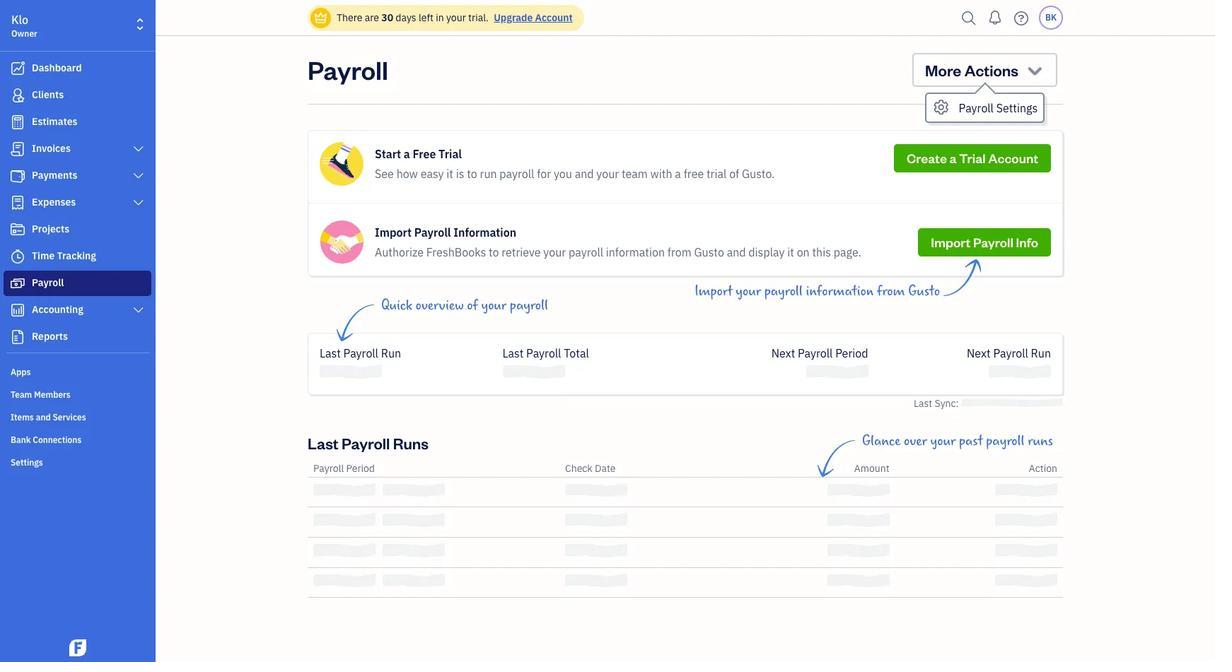 Task type: vqa. For each thing, say whether or not it's contained in the screenshot.
chevronRight image
no



Task type: describe. For each thing, give the bounding box(es) containing it.
items
[[11, 412, 34, 423]]

last payroll total
[[503, 347, 589, 361]]

freshbooks
[[426, 245, 486, 260]]

next payroll run
[[967, 347, 1051, 361]]

your right overview
[[481, 298, 507, 314]]

trial inside start a free trial see how easy it is to run payroll for you and your team with a free trial of gusto.
[[439, 147, 462, 161]]

trial.
[[468, 11, 489, 24]]

payments
[[32, 169, 77, 182]]

run for last payroll run
[[381, 347, 401, 361]]

0 horizontal spatial account
[[535, 11, 573, 24]]

klo
[[11, 13, 28, 27]]

your right the over
[[931, 433, 956, 450]]

payroll inside button
[[973, 234, 1014, 250]]

bank connections link
[[4, 429, 151, 451]]

1 horizontal spatial period
[[836, 347, 868, 361]]

next for next payroll period
[[772, 347, 795, 361]]

from inside import payroll information authorize freshbooks to retrieve your payroll information from gusto and display it on this page.
[[668, 245, 692, 260]]

create a trial account
[[907, 150, 1038, 166]]

left
[[419, 11, 434, 24]]

connections
[[33, 435, 82, 446]]

check
[[565, 462, 593, 475]]

crown image
[[313, 10, 328, 25]]

you
[[554, 167, 572, 181]]

tracking
[[57, 250, 96, 262]]

past
[[959, 433, 983, 450]]

payroll inside "link"
[[32, 277, 64, 289]]

to inside start a free trial see how easy it is to run payroll for you and your team with a free trial of gusto.
[[467, 167, 477, 181]]

run for next payroll run
[[1031, 347, 1051, 361]]

how
[[397, 167, 418, 181]]

estimate image
[[9, 115, 26, 129]]

1 horizontal spatial from
[[877, 284, 905, 300]]

date
[[595, 462, 616, 475]]

team members link
[[4, 384, 151, 405]]

items and services link
[[4, 407, 151, 428]]

your down display
[[736, 284, 761, 300]]

time
[[32, 250, 55, 262]]

report image
[[9, 330, 26, 345]]

services
[[53, 412, 86, 423]]

it inside start a free trial see how easy it is to run payroll for you and your team with a free trial of gusto.
[[447, 167, 453, 181]]

payroll right past
[[986, 433, 1025, 450]]

accounting
[[32, 303, 83, 316]]

sync
[[935, 397, 956, 410]]

check date
[[565, 462, 616, 475]]

search image
[[958, 7, 980, 29]]

last payroll run
[[320, 347, 401, 361]]

and inside items and services link
[[36, 412, 51, 423]]

free
[[684, 167, 704, 181]]

start a free trial see how easy it is to run payroll for you and your team with a free trial of gusto.
[[375, 147, 775, 181]]

gusto inside import payroll information authorize freshbooks to retrieve your payroll information from gusto and display it on this page.
[[694, 245, 724, 260]]

bank
[[11, 435, 31, 446]]

payroll period
[[313, 462, 375, 475]]

payroll link
[[4, 271, 151, 296]]

apps
[[11, 367, 31, 378]]

free
[[413, 147, 436, 161]]

0 horizontal spatial of
[[467, 298, 478, 314]]

action
[[1029, 462, 1058, 475]]

time tracking link
[[4, 244, 151, 270]]

chevron large down image for expenses
[[132, 197, 145, 209]]

your inside import payroll information authorize freshbooks to retrieve your payroll information from gusto and display it on this page.
[[543, 245, 566, 260]]

over
[[904, 433, 927, 450]]

chart image
[[9, 303, 26, 318]]

estimates link
[[4, 110, 151, 135]]

estimates
[[32, 115, 78, 128]]

last sync :
[[914, 397, 961, 410]]

a for create
[[950, 150, 957, 166]]

info
[[1016, 234, 1038, 250]]

create
[[907, 150, 947, 166]]

apps link
[[4, 361, 151, 383]]

are
[[365, 11, 379, 24]]

your right in
[[446, 11, 466, 24]]

run
[[480, 167, 497, 181]]

accounting link
[[4, 298, 151, 323]]

quick overview of your payroll
[[381, 298, 548, 314]]

clients link
[[4, 83, 151, 108]]

invoices
[[32, 142, 71, 155]]

a for start
[[404, 147, 410, 161]]

upgrade
[[494, 11, 533, 24]]

chevron large down image for invoices
[[132, 144, 145, 155]]

amount
[[854, 462, 890, 475]]

main element
[[0, 0, 191, 663]]

trial
[[707, 167, 727, 181]]

and inside import payroll information authorize freshbooks to retrieve your payroll information from gusto and display it on this page.
[[727, 245, 746, 260]]

total
[[564, 347, 589, 361]]

start
[[375, 147, 401, 161]]

import payroll information authorize freshbooks to retrieve your payroll information from gusto and display it on this page.
[[375, 226, 861, 260]]

it inside import payroll information authorize freshbooks to retrieve your payroll information from gusto and display it on this page.
[[788, 245, 794, 260]]

chevrondown image
[[1025, 60, 1045, 80]]

dashboard link
[[4, 56, 151, 81]]

payroll settings link
[[927, 94, 1044, 122]]

payroll inside import payroll information authorize freshbooks to retrieve your payroll information from gusto and display it on this page.
[[569, 245, 603, 260]]

go to help image
[[1010, 7, 1033, 29]]

there are 30 days left in your trial. upgrade account
[[337, 11, 573, 24]]

reports link
[[4, 325, 151, 350]]

:
[[956, 397, 959, 410]]

for
[[537, 167, 551, 181]]

members
[[34, 390, 71, 400]]

there
[[337, 11, 362, 24]]

actions
[[965, 60, 1019, 80]]



Task type: locate. For each thing, give the bounding box(es) containing it.
0 vertical spatial account
[[535, 11, 573, 24]]

1 horizontal spatial to
[[489, 245, 499, 260]]

a
[[404, 147, 410, 161], [950, 150, 957, 166], [675, 167, 681, 181]]

account right upgrade on the top left
[[535, 11, 573, 24]]

information
[[454, 226, 517, 240]]

last for last payroll run
[[320, 347, 341, 361]]

period
[[836, 347, 868, 361], [346, 462, 375, 475]]

1 vertical spatial chevron large down image
[[132, 197, 145, 209]]

trial up is
[[439, 147, 462, 161]]

more actions button
[[913, 53, 1058, 87]]

glance over your past payroll runs
[[862, 433, 1053, 450]]

information inside import payroll information authorize freshbooks to retrieve your payroll information from gusto and display it on this page.
[[606, 245, 665, 260]]

0 vertical spatial it
[[447, 167, 453, 181]]

project image
[[9, 223, 26, 237]]

gusto.
[[742, 167, 775, 181]]

team
[[11, 390, 32, 400]]

2 run from the left
[[1031, 347, 1051, 361]]

0 horizontal spatial run
[[381, 347, 401, 361]]

chevron large down image for accounting
[[132, 305, 145, 316]]

on
[[797, 245, 810, 260]]

2 vertical spatial chevron large down image
[[132, 305, 145, 316]]

2 horizontal spatial import
[[931, 234, 971, 250]]

payroll settings
[[959, 101, 1038, 115]]

1 vertical spatial from
[[877, 284, 905, 300]]

to inside import payroll information authorize freshbooks to retrieve your payroll information from gusto and display it on this page.
[[489, 245, 499, 260]]

bk
[[1046, 12, 1057, 23]]

0 vertical spatial information
[[606, 245, 665, 260]]

0 vertical spatial from
[[668, 245, 692, 260]]

with
[[651, 167, 672, 181]]

1 vertical spatial gusto
[[908, 284, 940, 300]]

it left is
[[447, 167, 453, 181]]

import inside button
[[931, 234, 971, 250]]

payroll inside import payroll information authorize freshbooks to retrieve your payroll information from gusto and display it on this page.
[[414, 226, 451, 240]]

authorize
[[375, 245, 424, 260]]

money image
[[9, 277, 26, 291]]

0 horizontal spatial it
[[447, 167, 453, 181]]

invoice image
[[9, 142, 26, 156]]

it
[[447, 167, 453, 181], [788, 245, 794, 260]]

1 horizontal spatial run
[[1031, 347, 1051, 361]]

chevron large down image up chevron large down image
[[132, 144, 145, 155]]

days
[[396, 11, 416, 24]]

1 vertical spatial information
[[806, 284, 874, 300]]

upgrade account link
[[491, 11, 573, 24]]

0 horizontal spatial settings
[[11, 458, 43, 468]]

0 horizontal spatial import
[[375, 226, 412, 240]]

1 vertical spatial of
[[467, 298, 478, 314]]

import payroll info
[[931, 234, 1038, 250]]

your right retrieve
[[543, 245, 566, 260]]

1 horizontal spatial import
[[695, 284, 733, 300]]

0 horizontal spatial trial
[[439, 147, 462, 161]]

reports
[[32, 330, 68, 343]]

chevron large down image
[[132, 170, 145, 182]]

klo owner
[[11, 13, 37, 39]]

1 horizontal spatial settings
[[997, 101, 1038, 115]]

timer image
[[9, 250, 26, 264]]

of right trial
[[729, 167, 739, 181]]

1 horizontal spatial of
[[729, 167, 739, 181]]

freshbooks image
[[66, 640, 89, 657]]

your left team at right
[[597, 167, 619, 181]]

expenses link
[[4, 190, 151, 216]]

it left on
[[788, 245, 794, 260]]

trial right create
[[959, 150, 986, 166]]

projects link
[[4, 217, 151, 243]]

2 horizontal spatial a
[[950, 150, 957, 166]]

1 vertical spatial it
[[788, 245, 794, 260]]

information
[[606, 245, 665, 260], [806, 284, 874, 300]]

and
[[575, 167, 594, 181], [727, 245, 746, 260], [36, 412, 51, 423]]

bank connections
[[11, 435, 82, 446]]

page.
[[834, 245, 861, 260]]

2 chevron large down image from the top
[[132, 197, 145, 209]]

next
[[772, 347, 795, 361], [967, 347, 991, 361]]

more actions
[[925, 60, 1019, 80]]

1 run from the left
[[381, 347, 401, 361]]

clients
[[32, 88, 64, 101]]

payroll
[[500, 167, 534, 181], [569, 245, 603, 260], [764, 284, 803, 300], [510, 298, 548, 314], [986, 433, 1025, 450]]

of right overview
[[467, 298, 478, 314]]

chevron large down image inside expenses link
[[132, 197, 145, 209]]

more
[[925, 60, 962, 80]]

last for last payroll runs
[[308, 433, 339, 453]]

overview
[[416, 298, 464, 314]]

2 next from the left
[[967, 347, 991, 361]]

settings
[[997, 101, 1038, 115], [11, 458, 43, 468]]

see
[[375, 167, 394, 181]]

30
[[381, 11, 393, 24]]

chevron large down image down chevron large down image
[[132, 197, 145, 209]]

1 horizontal spatial information
[[806, 284, 874, 300]]

1 vertical spatial period
[[346, 462, 375, 475]]

payroll right retrieve
[[569, 245, 603, 260]]

3 chevron large down image from the top
[[132, 305, 145, 316]]

0 horizontal spatial and
[[36, 412, 51, 423]]

trial inside create a trial account button
[[959, 150, 986, 166]]

runs
[[1028, 433, 1053, 450]]

dashboard image
[[9, 62, 26, 76]]

account inside button
[[988, 150, 1038, 166]]

is
[[456, 167, 464, 181]]

chevron large down image
[[132, 144, 145, 155], [132, 197, 145, 209], [132, 305, 145, 316]]

2 vertical spatial and
[[36, 412, 51, 423]]

client image
[[9, 88, 26, 103]]

payments link
[[4, 163, 151, 189]]

gusto
[[694, 245, 724, 260], [908, 284, 940, 300]]

expense image
[[9, 196, 26, 210]]

account
[[535, 11, 573, 24], [988, 150, 1038, 166]]

a left "free" at left top
[[404, 147, 410, 161]]

0 horizontal spatial gusto
[[694, 245, 724, 260]]

import inside import payroll information authorize freshbooks to retrieve your payroll information from gusto and display it on this page.
[[375, 226, 412, 240]]

expenses
[[32, 196, 76, 209]]

a right create
[[950, 150, 957, 166]]

1 horizontal spatial account
[[988, 150, 1038, 166]]

1 vertical spatial to
[[489, 245, 499, 260]]

settings inside main element
[[11, 458, 43, 468]]

to down information
[[489, 245, 499, 260]]

2 horizontal spatial and
[[727, 245, 746, 260]]

notifications image
[[984, 4, 1007, 32]]

owner
[[11, 28, 37, 39]]

import your payroll information from gusto
[[695, 284, 940, 300]]

easy
[[421, 167, 444, 181]]

next payroll period
[[772, 347, 868, 361]]

0 horizontal spatial to
[[467, 167, 477, 181]]

bk button
[[1039, 6, 1063, 30]]

team members
[[11, 390, 71, 400]]

0 vertical spatial settings
[[997, 101, 1038, 115]]

settings down bank
[[11, 458, 43, 468]]

create a trial account button
[[894, 144, 1051, 173]]

1 horizontal spatial gusto
[[908, 284, 940, 300]]

glance
[[862, 433, 901, 450]]

0 horizontal spatial information
[[606, 245, 665, 260]]

payroll left for
[[500, 167, 534, 181]]

chevron large down image down payroll "link"
[[132, 305, 145, 316]]

1 horizontal spatial next
[[967, 347, 991, 361]]

your inside start a free trial see how easy it is to run payroll for you and your team with a free trial of gusto.
[[597, 167, 619, 181]]

0 horizontal spatial period
[[346, 462, 375, 475]]

0 vertical spatial and
[[575, 167, 594, 181]]

0 horizontal spatial a
[[404, 147, 410, 161]]

0 vertical spatial gusto
[[694, 245, 724, 260]]

display
[[749, 245, 785, 260]]

1 horizontal spatial trial
[[959, 150, 986, 166]]

payroll
[[308, 53, 388, 86], [959, 101, 994, 115], [414, 226, 451, 240], [973, 234, 1014, 250], [32, 277, 64, 289], [344, 347, 378, 361], [526, 347, 561, 361], [798, 347, 833, 361], [994, 347, 1028, 361], [342, 433, 390, 453], [313, 462, 344, 475]]

import
[[375, 226, 412, 240], [931, 234, 971, 250], [695, 284, 733, 300]]

payment image
[[9, 169, 26, 183]]

0 vertical spatial period
[[836, 347, 868, 361]]

1 horizontal spatial a
[[675, 167, 681, 181]]

1 vertical spatial account
[[988, 150, 1038, 166]]

import for import payroll information authorize freshbooks to retrieve your payroll information from gusto and display it on this page.
[[375, 226, 412, 240]]

0 vertical spatial chevron large down image
[[132, 144, 145, 155]]

last for last payroll total
[[503, 347, 524, 361]]

1 horizontal spatial it
[[788, 245, 794, 260]]

of inside start a free trial see how easy it is to run payroll for you and your team with a free trial of gusto.
[[729, 167, 739, 181]]

projects
[[32, 223, 69, 236]]

quick
[[381, 298, 412, 314]]

last
[[320, 347, 341, 361], [503, 347, 524, 361], [914, 397, 933, 410], [308, 433, 339, 453]]

and right you
[[575, 167, 594, 181]]

payroll up "last payroll total"
[[510, 298, 548, 314]]

payroll down display
[[764, 284, 803, 300]]

0 vertical spatial to
[[467, 167, 477, 181]]

dashboard
[[32, 62, 82, 74]]

settings link
[[4, 452, 151, 473]]

import for import your payroll information from gusto
[[695, 284, 733, 300]]

in
[[436, 11, 444, 24]]

1 horizontal spatial and
[[575, 167, 594, 181]]

0 vertical spatial of
[[729, 167, 739, 181]]

and right items
[[36, 412, 51, 423]]

payroll inside start a free trial see how easy it is to run payroll for you and your team with a free trial of gusto.
[[500, 167, 534, 181]]

0 horizontal spatial from
[[668, 245, 692, 260]]

of
[[729, 167, 739, 181], [467, 298, 478, 314]]

1 next from the left
[[772, 347, 795, 361]]

last for last sync :
[[914, 397, 933, 410]]

a inside button
[[950, 150, 957, 166]]

retrieve
[[502, 245, 541, 260]]

account down "payroll settings"
[[988, 150, 1038, 166]]

to
[[467, 167, 477, 181], [489, 245, 499, 260]]

1 vertical spatial settings
[[11, 458, 43, 468]]

this
[[812, 245, 831, 260]]

and inside start a free trial see how easy it is to run payroll for you and your team with a free trial of gusto.
[[575, 167, 594, 181]]

import payroll info button
[[918, 228, 1051, 257]]

invoices link
[[4, 137, 151, 162]]

settings down chevrondown image on the right
[[997, 101, 1038, 115]]

1 vertical spatial and
[[727, 245, 746, 260]]

last payroll runs
[[308, 433, 429, 453]]

your
[[446, 11, 466, 24], [597, 167, 619, 181], [543, 245, 566, 260], [736, 284, 761, 300], [481, 298, 507, 314], [931, 433, 956, 450]]

import for import payroll info
[[931, 234, 971, 250]]

0 horizontal spatial next
[[772, 347, 795, 361]]

a left free on the right top of page
[[675, 167, 681, 181]]

and left display
[[727, 245, 746, 260]]

to right is
[[467, 167, 477, 181]]

team
[[622, 167, 648, 181]]

1 chevron large down image from the top
[[132, 144, 145, 155]]

next for next payroll run
[[967, 347, 991, 361]]



